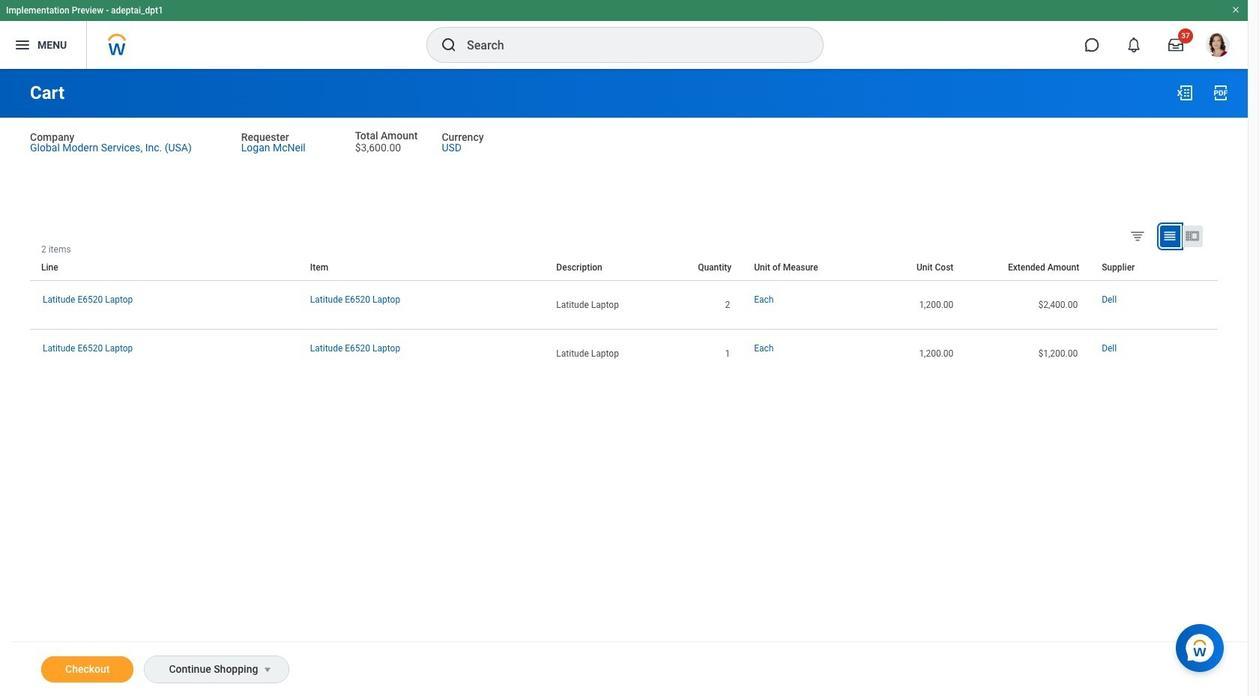 Task type: locate. For each thing, give the bounding box(es) containing it.
inbox large image
[[1169, 37, 1184, 52]]

option group
[[1127, 225, 1215, 250]]

view printable version (pdf) image
[[1212, 84, 1230, 102]]

profile logan mcneil image
[[1206, 33, 1230, 60]]

banner
[[0, 0, 1248, 69]]

toolbar
[[1207, 244, 1218, 255]]

Toggle to List Detail view radio
[[1183, 226, 1203, 247]]

search image
[[440, 36, 458, 54]]

main content
[[0, 69, 1248, 697]]

Search Workday  search field
[[467, 28, 793, 61]]



Task type: describe. For each thing, give the bounding box(es) containing it.
justify image
[[13, 36, 31, 54]]

caret down image
[[259, 664, 277, 676]]

export to excel image
[[1176, 84, 1194, 102]]

close environment banner image
[[1232, 5, 1241, 14]]

toggle to list detail view image
[[1185, 229, 1200, 244]]

toggle to grid view image
[[1163, 229, 1178, 244]]

notifications large image
[[1127, 37, 1142, 52]]

select to filter grid data image
[[1130, 228, 1146, 244]]

Toggle to Grid view radio
[[1161, 226, 1181, 247]]



Task type: vqa. For each thing, say whether or not it's contained in the screenshot.
Export to Excel icon
yes



